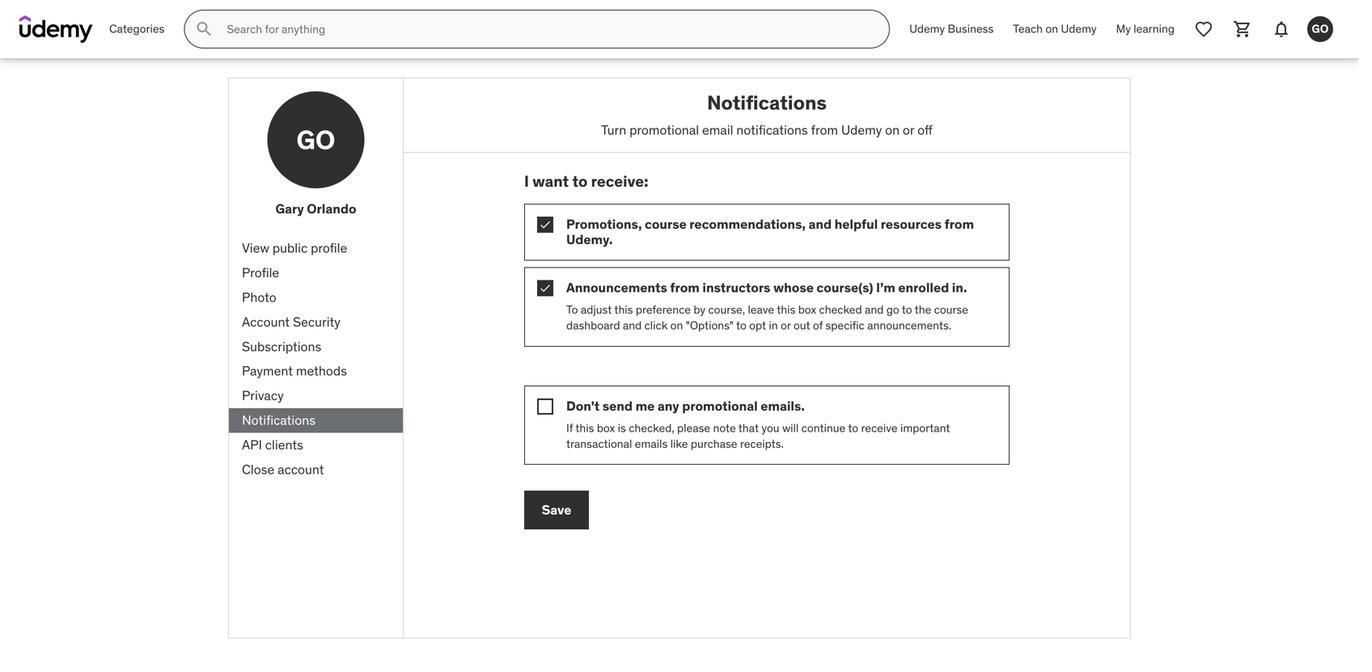Task type: vqa. For each thing, say whether or not it's contained in the screenshot.
Additional actions for review by Gabrielle T. "icon"
no



Task type: describe. For each thing, give the bounding box(es) containing it.
box inside don't send me any promotional emails. if this box is checked, please note that you will continue to receive important transactional emails like purchase receipts.
[[597, 421, 615, 436]]

shopping cart with 0 items image
[[1233, 19, 1253, 39]]

specific
[[826, 319, 865, 333]]

1 horizontal spatial this
[[614, 303, 633, 317]]

want
[[533, 172, 569, 191]]

clients
[[265, 437, 303, 453]]

payment methods link
[[229, 359, 403, 384]]

udemy business
[[910, 22, 994, 36]]

i'm
[[876, 279, 896, 296]]

to left opt
[[736, 319, 747, 333]]

enrolled
[[898, 279, 949, 296]]

notifications turn promotional email notifications from udemy on or off
[[601, 91, 933, 138]]

privacy link
[[229, 384, 403, 409]]

opt
[[749, 319, 766, 333]]

this inside don't send me any promotional emails. if this box is checked, please note that you will continue to receive important transactional emails like purchase receipts.
[[576, 421, 594, 436]]

instructors
[[703, 279, 771, 296]]

i
[[524, 172, 529, 191]]

and inside promotions, course recommendations, and helpful resources from udemy.
[[809, 216, 832, 233]]

to right 'go' at the top right of page
[[902, 303, 912, 317]]

important
[[901, 421, 950, 436]]

close
[[242, 461, 275, 478]]

on inside notifications turn promotional email notifications from udemy on or off
[[885, 122, 900, 138]]

account security link
[[229, 310, 403, 335]]

don't
[[566, 398, 600, 414]]

will
[[782, 421, 799, 436]]

business
[[948, 22, 994, 36]]

from inside announcements from instructors whose course(s) i'm enrolled in. to adjust this preference by course, leave this box checked and go to the  course dashboard and click on "options" to opt in or out of specific announcements.
[[670, 279, 700, 296]]

course(s)
[[817, 279, 873, 296]]

the
[[915, 303, 932, 317]]

box inside announcements from instructors whose course(s) i'm enrolled in. to adjust this preference by course, leave this box checked and go to the  course dashboard and click on "options" to opt in or out of specific announcements.
[[798, 303, 817, 317]]

leave
[[748, 303, 774, 317]]

click
[[645, 319, 668, 333]]

don't send me any promotional emails. if this box is checked, please note that you will continue to receive important transactional emails like purchase receipts.
[[566, 398, 950, 452]]

teach on udemy link
[[1004, 10, 1107, 49]]

profile link
[[229, 261, 403, 286]]

api
[[242, 437, 262, 453]]

or inside notifications turn promotional email notifications from udemy on or off
[[903, 122, 914, 138]]

profile
[[242, 265, 279, 281]]

that
[[739, 421, 759, 436]]

my
[[1116, 22, 1131, 36]]

email
[[702, 122, 733, 138]]

whose
[[773, 279, 814, 296]]

on inside announcements from instructors whose course(s) i'm enrolled in. to adjust this preference by course, leave this box checked and go to the  course dashboard and click on "options" to opt in or out of specific announcements.
[[670, 319, 683, 333]]

save button
[[524, 491, 589, 530]]

promotions, course recommendations, and helpful resources from udemy.
[[566, 216, 974, 248]]

off
[[918, 122, 933, 138]]

methods
[[296, 363, 347, 380]]

adjust
[[581, 303, 612, 317]]

small image for announcements from instructors whose course(s) i'm enrolled in.
[[537, 280, 553, 296]]

go
[[887, 303, 900, 317]]

public
[[273, 240, 308, 257]]

2 horizontal spatial this
[[777, 303, 796, 317]]

my learning link
[[1107, 10, 1185, 49]]

teach
[[1013, 22, 1043, 36]]

0 vertical spatial go
[[1312, 22, 1329, 36]]

notifications link
[[229, 409, 403, 433]]

gary orlando
[[275, 201, 356, 217]]

i want to receive:
[[524, 172, 649, 191]]

udemy.
[[566, 232, 613, 248]]

in
[[769, 319, 778, 333]]

checked
[[819, 303, 862, 317]]

receive:
[[591, 172, 649, 191]]

note
[[713, 421, 736, 436]]

in.
[[952, 279, 967, 296]]

wishlist image
[[1194, 19, 1214, 39]]

promotions,
[[566, 216, 642, 233]]

teach on udemy
[[1013, 22, 1097, 36]]

course,
[[708, 303, 745, 317]]

save
[[542, 502, 572, 519]]

announcements
[[566, 279, 667, 296]]

api clients link
[[229, 433, 403, 458]]

send
[[603, 398, 633, 414]]

course inside announcements from instructors whose course(s) i'm enrolled in. to adjust this preference by course, leave this box checked and go to the  course dashboard and click on "options" to opt in or out of specific announcements.
[[934, 303, 968, 317]]

promotional inside notifications turn promotional email notifications from udemy on or off
[[630, 122, 699, 138]]

of
[[813, 319, 823, 333]]

dashboard
[[566, 319, 620, 333]]

submit search image
[[194, 19, 214, 39]]

1 vertical spatial and
[[865, 303, 884, 317]]

to
[[566, 303, 578, 317]]

0 horizontal spatial and
[[623, 319, 642, 333]]

account
[[242, 314, 290, 330]]

notifications
[[737, 122, 808, 138]]

notifications inside notifications turn promotional email notifications from udemy on or off
[[707, 91, 827, 115]]

my learning
[[1116, 22, 1175, 36]]

view
[[242, 240, 269, 257]]

security
[[293, 314, 341, 330]]

photo link
[[229, 286, 403, 310]]



Task type: locate. For each thing, give the bounding box(es) containing it.
receipts.
[[740, 437, 784, 452]]

receive
[[861, 421, 898, 436]]

0 horizontal spatial this
[[576, 421, 594, 436]]

notifications image
[[1272, 19, 1291, 39]]

2 vertical spatial and
[[623, 319, 642, 333]]

0 vertical spatial from
[[811, 122, 838, 138]]

"options"
[[686, 319, 734, 333]]

notifications up notifications
[[707, 91, 827, 115]]

1 vertical spatial on
[[885, 122, 900, 138]]

purchase
[[691, 437, 738, 452]]

box up out
[[798, 303, 817, 317]]

categories
[[109, 22, 165, 36]]

privacy
[[242, 388, 284, 404]]

0 vertical spatial course
[[645, 216, 687, 233]]

and left helpful
[[809, 216, 832, 233]]

1 horizontal spatial notifications
[[707, 91, 827, 115]]

3 small image from the top
[[537, 399, 553, 415]]

Search for anything text field
[[224, 15, 870, 43]]

on left off
[[885, 122, 900, 138]]

0 horizontal spatial udemy
[[841, 122, 882, 138]]

to left receive
[[848, 421, 859, 436]]

is
[[618, 421, 626, 436]]

0 horizontal spatial or
[[781, 319, 791, 333]]

to inside don't send me any promotional emails. if this box is checked, please note that you will continue to receive important transactional emails like purchase receipts.
[[848, 421, 859, 436]]

2 horizontal spatial udemy
[[1061, 22, 1097, 36]]

or
[[903, 122, 914, 138], [781, 319, 791, 333]]

payment
[[242, 363, 293, 380]]

learning
[[1134, 22, 1175, 36]]

course inside promotions, course recommendations, and helpful resources from udemy.
[[645, 216, 687, 233]]

small image for don't send me any promotional emails.
[[537, 399, 553, 415]]

promotional
[[630, 122, 699, 138], [682, 398, 758, 414]]

this up the in at the right
[[777, 303, 796, 317]]

emails.
[[761, 398, 805, 414]]

1 horizontal spatial course
[[934, 303, 968, 317]]

or left off
[[903, 122, 914, 138]]

and left click
[[623, 319, 642, 333]]

from
[[811, 122, 838, 138], [945, 216, 974, 233], [670, 279, 700, 296]]

please
[[677, 421, 710, 436]]

account
[[278, 461, 324, 478]]

on
[[1046, 22, 1058, 36], [885, 122, 900, 138], [670, 319, 683, 333]]

0 horizontal spatial from
[[670, 279, 700, 296]]

1 vertical spatial box
[[597, 421, 615, 436]]

0 vertical spatial on
[[1046, 22, 1058, 36]]

1 vertical spatial from
[[945, 216, 974, 233]]

2 horizontal spatial on
[[1046, 22, 1058, 36]]

course down in.
[[934, 303, 968, 317]]

udemy left business
[[910, 22, 945, 36]]

from up by
[[670, 279, 700, 296]]

by
[[694, 303, 706, 317]]

from right resources
[[945, 216, 974, 233]]

1 vertical spatial promotional
[[682, 398, 758, 414]]

continue
[[802, 421, 846, 436]]

to right want
[[572, 172, 588, 191]]

if
[[566, 421, 573, 436]]

2 horizontal spatial from
[[945, 216, 974, 233]]

or right the in at the right
[[781, 319, 791, 333]]

1 vertical spatial or
[[781, 319, 791, 333]]

view public profile profile photo account security subscriptions payment methods privacy notifications api clients close account
[[242, 240, 347, 478]]

2 vertical spatial on
[[670, 319, 683, 333]]

preference
[[636, 303, 691, 317]]

go right notifications image in the right of the page
[[1312, 22, 1329, 36]]

promotional right turn
[[630, 122, 699, 138]]

and
[[809, 216, 832, 233], [865, 303, 884, 317], [623, 319, 642, 333]]

checked,
[[629, 421, 675, 436]]

view public profile link
[[229, 236, 403, 261]]

1 vertical spatial small image
[[537, 280, 553, 296]]

close account link
[[229, 458, 403, 482]]

promotional inside don't send me any promotional emails. if this box is checked, please note that you will continue to receive important transactional emails like purchase receipts.
[[682, 398, 758, 414]]

promotional up note
[[682, 398, 758, 414]]

0 vertical spatial or
[[903, 122, 914, 138]]

0 vertical spatial promotional
[[630, 122, 699, 138]]

1 horizontal spatial box
[[798, 303, 817, 317]]

this right if
[[576, 421, 594, 436]]

emails
[[635, 437, 668, 452]]

from right notifications
[[811, 122, 838, 138]]

go up "gary orlando"
[[297, 124, 335, 156]]

1 horizontal spatial udemy
[[910, 22, 945, 36]]

udemy inside notifications turn promotional email notifications from udemy on or off
[[841, 122, 882, 138]]

me
[[636, 398, 655, 414]]

notifications inside view public profile profile photo account security subscriptions payment methods privacy notifications api clients close account
[[242, 412, 316, 429]]

0 horizontal spatial on
[[670, 319, 683, 333]]

profile
[[311, 240, 347, 257]]

1 horizontal spatial from
[[811, 122, 838, 138]]

0 vertical spatial box
[[798, 303, 817, 317]]

box left 'is'
[[597, 421, 615, 436]]

helpful
[[835, 216, 878, 233]]

1 horizontal spatial on
[[885, 122, 900, 138]]

1 vertical spatial go
[[297, 124, 335, 156]]

or inside announcements from instructors whose course(s) i'm enrolled in. to adjust this preference by course, leave this box checked and go to the  course dashboard and click on "options" to opt in or out of specific announcements.
[[781, 319, 791, 333]]

1 small image from the top
[[537, 217, 553, 233]]

0 horizontal spatial box
[[597, 421, 615, 436]]

transactional
[[566, 437, 632, 452]]

0 horizontal spatial notifications
[[242, 412, 316, 429]]

udemy
[[910, 22, 945, 36], [1061, 22, 1097, 36], [841, 122, 882, 138]]

2 vertical spatial from
[[670, 279, 700, 296]]

subscriptions link
[[229, 335, 403, 359]]

small image left the don't
[[537, 399, 553, 415]]

on right click
[[670, 319, 683, 333]]

on right teach
[[1046, 22, 1058, 36]]

1 horizontal spatial and
[[809, 216, 832, 233]]

you
[[762, 421, 780, 436]]

recommendations,
[[690, 216, 806, 233]]

out
[[794, 319, 810, 333]]

and left 'go' at the top right of page
[[865, 303, 884, 317]]

0 vertical spatial notifications
[[707, 91, 827, 115]]

to
[[572, 172, 588, 191], [902, 303, 912, 317], [736, 319, 747, 333], [848, 421, 859, 436]]

orlando
[[307, 201, 356, 217]]

announcements.
[[867, 319, 952, 333]]

gary
[[275, 201, 304, 217]]

1 horizontal spatial go
[[1312, 22, 1329, 36]]

like
[[671, 437, 688, 452]]

1 vertical spatial course
[[934, 303, 968, 317]]

from inside promotions, course recommendations, and helpful resources from udemy.
[[945, 216, 974, 233]]

course
[[645, 216, 687, 233], [934, 303, 968, 317]]

from inside notifications turn promotional email notifications from udemy on or off
[[811, 122, 838, 138]]

go link
[[1301, 10, 1340, 49]]

small image down want
[[537, 217, 553, 233]]

any
[[658, 398, 679, 414]]

1 horizontal spatial or
[[903, 122, 914, 138]]

0 vertical spatial and
[[809, 216, 832, 233]]

udemy business link
[[900, 10, 1004, 49]]

this down announcements
[[614, 303, 633, 317]]

udemy image
[[19, 15, 93, 43]]

udemy left off
[[841, 122, 882, 138]]

categories button
[[100, 10, 174, 49]]

subscriptions
[[242, 338, 321, 355]]

0 vertical spatial small image
[[537, 217, 553, 233]]

0 horizontal spatial go
[[297, 124, 335, 156]]

notifications up clients
[[242, 412, 316, 429]]

2 small image from the top
[[537, 280, 553, 296]]

2 vertical spatial small image
[[537, 399, 553, 415]]

2 horizontal spatial and
[[865, 303, 884, 317]]

0 horizontal spatial course
[[645, 216, 687, 233]]

small image left announcements
[[537, 280, 553, 296]]

small image
[[537, 217, 553, 233], [537, 280, 553, 296], [537, 399, 553, 415]]

announcements from instructors whose course(s) i'm enrolled in. to adjust this preference by course, leave this box checked and go to the  course dashboard and click on "options" to opt in or out of specific announcements.
[[566, 279, 968, 333]]

turn
[[601, 122, 626, 138]]

course right promotions,
[[645, 216, 687, 233]]

small image for promotions, course recommendations, and helpful resources from udemy.
[[537, 217, 553, 233]]

1 vertical spatial notifications
[[242, 412, 316, 429]]

udemy left "my"
[[1061, 22, 1097, 36]]

photo
[[242, 289, 276, 306]]

resources
[[881, 216, 942, 233]]



